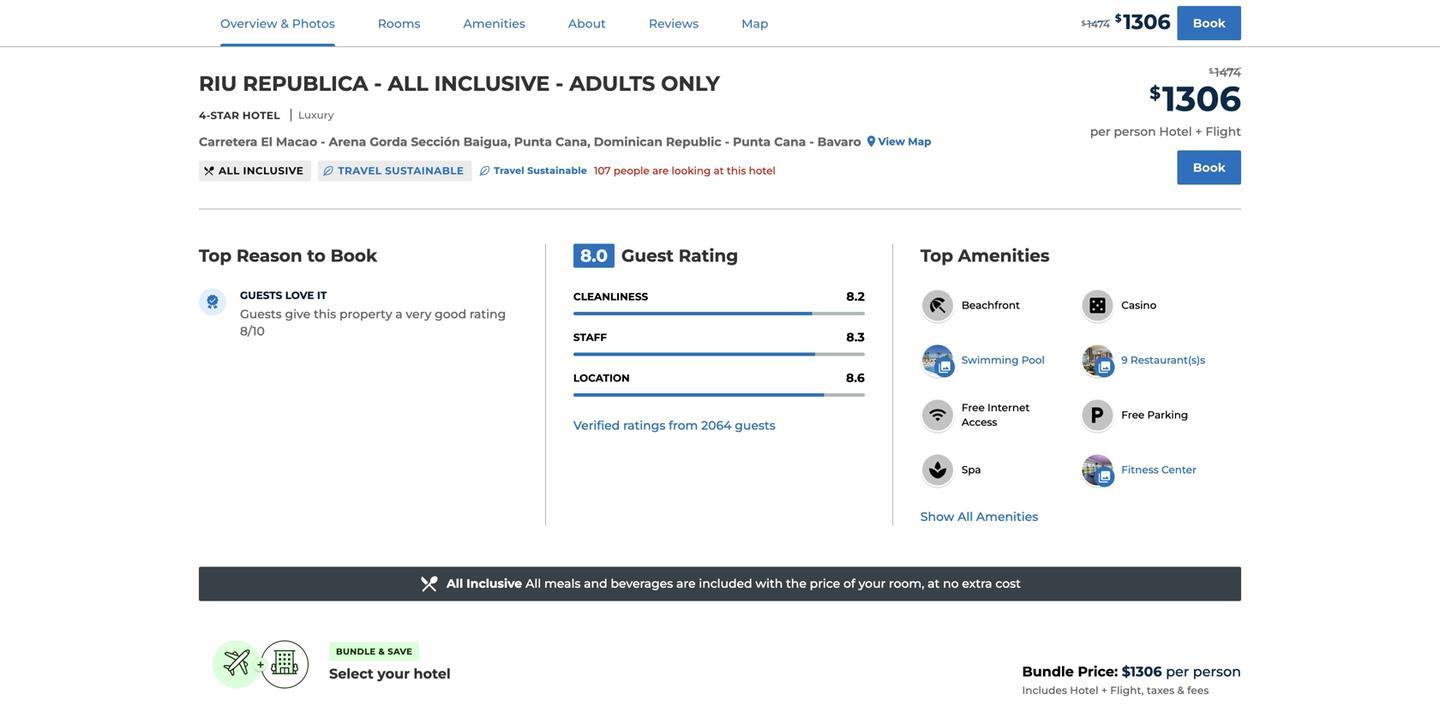 Task type: describe. For each thing, give the bounding box(es) containing it.
all inclusive
[[219, 165, 304, 177]]

room
[[664, 11, 701, 26]]

cleanliness
[[574, 290, 648, 303]]

guests
[[735, 419, 776, 433]]

reviews button
[[628, 1, 720, 46]]

property
[[340, 307, 392, 322]]

guests love it guests give this property a very good rating 8/10
[[240, 289, 506, 339]]

map button
[[721, 1, 789, 46]]

your inside the bundle & save select your hotel
[[378, 666, 410, 682]]

riu republica - all inclusive - adults only
[[199, 71, 720, 96]]

& inside bundle price: $1306 per person includes hotel + flight, taxes & fees
[[1178, 685, 1185, 697]]

tab list containing overview & photos
[[199, 0, 790, 46]]

spa
[[962, 464, 981, 476]]

this for property
[[314, 307, 336, 322]]

a
[[396, 307, 403, 322]]

only
[[661, 71, 720, 96]]

flight,
[[1111, 685, 1144, 697]]

star
[[210, 109, 239, 122]]

1474 for $ 1474 $ 1306 per person hotel + flight
[[1215, 65, 1242, 80]]

adults
[[570, 71, 655, 96]]

$ 1474 $ 1306
[[1082, 9, 1171, 34]]

location
[[574, 372, 630, 385]]

amenities inside "tab list"
[[464, 16, 526, 31]]

includes
[[1023, 685, 1068, 697]]

cost
[[996, 577, 1021, 591]]

2 vertical spatial amenities
[[977, 510, 1039, 524]]

book for first book 'button' from the bottom
[[1193, 160, 1226, 175]]

beverages
[[611, 577, 673, 591]]

give
[[285, 307, 311, 322]]

last
[[635, 11, 661, 26]]

photos
[[292, 16, 335, 31]]

1 vertical spatial +
[[257, 657, 265, 673]]

select
[[329, 666, 374, 682]]

9
[[1122, 354, 1128, 367]]

9 restaurant(s)s amenity image
[[1082, 345, 1113, 376]]

free for free internet access
[[962, 402, 985, 414]]

free for free parking
[[1122, 409, 1145, 421]]

people
[[614, 165, 650, 177]]

per inside $ 1474 $ 1306 per person hotel + flight
[[1091, 124, 1111, 139]]

no
[[943, 577, 959, 591]]

fitness center amenity image
[[1082, 455, 1113, 486]]

republica
[[243, 71, 368, 96]]

person inside $ 1474 $ 1306 per person hotel + flight
[[1114, 124, 1156, 139]]

swimming
[[962, 354, 1019, 367]]

guest rating
[[622, 245, 739, 266]]

pool
[[1022, 354, 1045, 367]]

1474 for $ 1474 $ 1306
[[1088, 18, 1110, 30]]

1 horizontal spatial sustainable
[[527, 165, 587, 177]]

reason
[[237, 245, 302, 266]]

rating
[[679, 245, 739, 266]]

swimming pool
[[962, 354, 1045, 367]]

0 vertical spatial to
[[771, 11, 783, 26]]

bundle & save select your hotel
[[329, 647, 451, 682]]

deal
[[846, 11, 872, 26]]

107
[[594, 165, 611, 177]]

price:
[[1078, 664, 1118, 680]]

top for top reason to book
[[199, 245, 232, 266]]

love
[[285, 289, 314, 302]]

8/10
[[240, 324, 265, 339]]

1 horizontal spatial travel sustainable
[[494, 165, 587, 177]]

show
[[921, 510, 955, 524]]

per inside bundle price: $1306 per person includes hotel + flight, taxes & fees
[[1166, 664, 1190, 680]]

all inclusive all meals and beverages are included with the price of your room, at no extra cost
[[447, 577, 1021, 591]]

about
[[568, 16, 606, 31]]

8.2
[[847, 289, 865, 304]]

it's our last room don't wait to book this deal
[[586, 11, 872, 26]]

0 vertical spatial are
[[653, 165, 669, 177]]

1 vertical spatial at
[[928, 577, 940, 591]]

hotel inside the bundle & save select your hotel
[[414, 666, 451, 682]]

casino
[[1122, 299, 1157, 312]]

with
[[756, 577, 783, 591]]

looking
[[672, 165, 711, 177]]

luxury
[[298, 109, 334, 122]]

amenities button
[[443, 1, 546, 46]]

4-star hotel
[[199, 109, 280, 122]]

all inside button
[[958, 510, 973, 524]]

0 horizontal spatial sustainable
[[385, 165, 464, 177]]

1 horizontal spatial your
[[859, 577, 886, 591]]

bundle for price:
[[1023, 664, 1074, 680]]

the
[[786, 577, 807, 591]]

fitness center
[[1122, 464, 1197, 476]]

free internet access
[[962, 402, 1030, 429]]

1 vertical spatial amenities
[[958, 245, 1050, 266]]

2 vertical spatial book
[[331, 245, 377, 266]]

wait
[[741, 11, 767, 26]]

overview
[[220, 16, 278, 31]]

ratings
[[623, 419, 666, 433]]

and
[[584, 577, 608, 591]]

top amenities
[[921, 245, 1050, 266]]

beachfront
[[962, 299, 1020, 312]]

fitness center button
[[1081, 453, 1220, 487]]

inclusive
[[434, 71, 550, 96]]

show all amenities button
[[921, 508, 1039, 526]]

8.3
[[847, 330, 865, 345]]

verified ratings from 2064 guests button
[[574, 418, 776, 435]]

inclusive for all inclusive all meals and beverages are included with the price of your room, at no extra cost
[[467, 577, 522, 591]]

staff
[[574, 331, 607, 344]]

book
[[786, 11, 817, 26]]

fitness
[[1122, 464, 1159, 476]]

1306 for $ 1474 $ 1306
[[1124, 9, 1171, 34]]

of
[[844, 577, 856, 591]]

view map button
[[862, 135, 932, 149]]

show all amenities
[[921, 510, 1039, 524]]

guests
[[240, 307, 282, 322]]

this for hotel
[[727, 165, 746, 177]]



Task type: locate. For each thing, give the bounding box(es) containing it.
it
[[317, 289, 327, 302]]

0 vertical spatial 1306
[[1124, 9, 1171, 34]]

hotel left "flight"
[[1160, 124, 1193, 139]]

0 horizontal spatial travel
[[338, 165, 382, 177]]

1306 up "flight"
[[1163, 78, 1242, 120]]

are
[[653, 165, 669, 177], [677, 577, 696, 591]]

1306 inside $ 1474 $ 1306 per person hotel + flight
[[1163, 78, 1242, 120]]

don't
[[705, 11, 738, 26]]

0 horizontal spatial inclusive
[[243, 165, 304, 177]]

restaurant(s)s
[[1131, 354, 1206, 367]]

1 vertical spatial are
[[677, 577, 696, 591]]

1 vertical spatial map
[[908, 135, 932, 148]]

+ inside bundle price: $1306 per person includes hotel + flight, taxes & fees
[[1102, 685, 1108, 697]]

9 restaurant(s)s button
[[1081, 343, 1220, 378]]

very
[[406, 307, 432, 322]]

0 horizontal spatial per
[[1091, 124, 1111, 139]]

book down "flight"
[[1193, 160, 1226, 175]]

0 vertical spatial per
[[1091, 124, 1111, 139]]

1 horizontal spatial hotel
[[1070, 685, 1099, 697]]

our
[[608, 11, 631, 26]]

0 horizontal spatial top
[[199, 245, 232, 266]]

- left all
[[374, 71, 382, 96]]

bundle inside the bundle & save select your hotel
[[336, 647, 376, 657]]

swimming pool button
[[921, 343, 1060, 378]]

- left adults
[[556, 71, 564, 96]]

inclusive
[[243, 165, 304, 177], [467, 577, 522, 591]]

book right $ 1474 $ 1306
[[1193, 16, 1226, 30]]

taxes
[[1147, 685, 1175, 697]]

to up it
[[307, 245, 326, 266]]

2064
[[702, 419, 732, 433]]

2 vertical spatial hotel
[[1070, 685, 1099, 697]]

2 horizontal spatial +
[[1196, 124, 1203, 139]]

view
[[879, 135, 905, 148]]

inclusive down the 4-star hotel
[[243, 165, 304, 177]]

bundle for &
[[336, 647, 376, 657]]

book
[[1193, 16, 1226, 30], [1193, 160, 1226, 175], [331, 245, 377, 266]]

1 horizontal spatial this
[[727, 165, 746, 177]]

0 horizontal spatial hotel
[[414, 666, 451, 682]]

it's
[[586, 11, 604, 26]]

rooms
[[378, 16, 421, 31]]

8.6
[[846, 371, 865, 385]]

hotel for 1306
[[1160, 124, 1193, 139]]

1 vertical spatial to
[[307, 245, 326, 266]]

1306 for $ 1474 $ 1306 per person hotel + flight
[[1163, 78, 1242, 120]]

& inside the bundle & save select your hotel
[[379, 647, 385, 657]]

hotel for per
[[1070, 685, 1099, 697]]

+ for 1306
[[1196, 124, 1203, 139]]

are left included
[[677, 577, 696, 591]]

meals
[[544, 577, 581, 591]]

all
[[219, 165, 240, 177], [958, 510, 973, 524], [447, 577, 463, 591], [526, 577, 541, 591]]

hotel inside bundle price: $1306 per person includes hotel + flight, taxes & fees
[[1070, 685, 1099, 697]]

1 horizontal spatial top
[[921, 245, 954, 266]]

verified
[[574, 419, 620, 433]]

map inside button
[[742, 16, 769, 31]]

map right 'view'
[[908, 135, 932, 148]]

1 vertical spatial hotel
[[1160, 124, 1193, 139]]

1 vertical spatial per
[[1166, 664, 1190, 680]]

book button right $ 1474 $ 1306
[[1178, 6, 1242, 40]]

0 horizontal spatial map
[[742, 16, 769, 31]]

1474 inside $ 1474 $ 1306
[[1088, 18, 1110, 30]]

1 vertical spatial bundle
[[1023, 664, 1074, 680]]

this inside guests love it guests give this property a very good rating 8/10
[[314, 307, 336, 322]]

1 vertical spatial book button
[[1178, 150, 1242, 185]]

free left parking
[[1122, 409, 1145, 421]]

center
[[1162, 464, 1197, 476]]

0 vertical spatial hotel
[[749, 165, 776, 177]]

1 vertical spatial hotel
[[414, 666, 451, 682]]

1 horizontal spatial free
[[1122, 409, 1145, 421]]

at right looking
[[714, 165, 724, 177]]

at
[[714, 165, 724, 177], [928, 577, 940, 591]]

& left save
[[379, 647, 385, 657]]

included
[[699, 577, 753, 591]]

2 horizontal spatial hotel
[[1160, 124, 1193, 139]]

amenities down 'spa'
[[977, 510, 1039, 524]]

travel
[[338, 165, 382, 177], [494, 165, 525, 177]]

all
[[388, 71, 429, 96]]

$
[[1115, 12, 1122, 25], [1082, 19, 1086, 27], [1209, 67, 1214, 75], [1150, 82, 1161, 103]]

reviews
[[649, 16, 699, 31]]

0 vertical spatial book
[[1193, 16, 1226, 30]]

free inside free internet access
[[962, 402, 985, 414]]

& inside button
[[281, 16, 289, 31]]

1306
[[1124, 9, 1171, 34], [1163, 78, 1242, 120]]

bundle up select
[[336, 647, 376, 657]]

map inside button
[[908, 135, 932, 148]]

0 horizontal spatial -
[[374, 71, 382, 96]]

2 vertical spatial +
[[1102, 685, 1108, 697]]

4-
[[199, 109, 210, 122]]

amenities
[[464, 16, 526, 31], [958, 245, 1050, 266], [977, 510, 1039, 524]]

bundle price: $1306 per person includes hotel + flight, taxes & fees
[[1023, 664, 1242, 697]]

person inside bundle price: $1306 per person includes hotel + flight, taxes & fees
[[1193, 664, 1242, 680]]

inclusive for all inclusive
[[243, 165, 304, 177]]

1 horizontal spatial hotel
[[749, 165, 776, 177]]

amenities up beachfront
[[958, 245, 1050, 266]]

0 vertical spatial bundle
[[336, 647, 376, 657]]

2 vertical spatial &
[[1178, 685, 1185, 697]]

flight
[[1206, 124, 1242, 139]]

1 horizontal spatial bundle
[[1023, 664, 1074, 680]]

& for overview
[[281, 16, 289, 31]]

0 horizontal spatial hotel
[[243, 109, 280, 122]]

1 vertical spatial inclusive
[[467, 577, 522, 591]]

& left photos
[[281, 16, 289, 31]]

book for first book 'button'
[[1193, 16, 1226, 30]]

& left fees
[[1178, 685, 1185, 697]]

travel sustainable
[[338, 165, 464, 177], [494, 165, 587, 177]]

1 horizontal spatial inclusive
[[467, 577, 522, 591]]

verified ratings from 2064 guests
[[574, 419, 776, 433]]

1474 inside $ 1474 $ 1306 per person hotel + flight
[[1215, 65, 1242, 80]]

amenities up inclusive
[[464, 16, 526, 31]]

0 horizontal spatial &
[[281, 16, 289, 31]]

0 horizontal spatial at
[[714, 165, 724, 177]]

-
[[374, 71, 382, 96], [556, 71, 564, 96]]

top for top amenities
[[921, 245, 954, 266]]

bundle
[[336, 647, 376, 657], [1023, 664, 1074, 680]]

extra
[[962, 577, 993, 591]]

1 horizontal spatial per
[[1166, 664, 1190, 680]]

fees
[[1188, 685, 1209, 697]]

0 vertical spatial book button
[[1178, 6, 1242, 40]]

rating
[[470, 307, 506, 322]]

hotel right looking
[[749, 165, 776, 177]]

1 vertical spatial this
[[727, 165, 746, 177]]

hotel right select
[[414, 666, 451, 682]]

save
[[388, 647, 413, 657]]

about button
[[548, 1, 627, 46]]

access
[[962, 416, 998, 429]]

0 vertical spatial hotel
[[243, 109, 280, 122]]

0 vertical spatial person
[[1114, 124, 1156, 139]]

hotel right star
[[243, 109, 280, 122]]

1 horizontal spatial map
[[908, 135, 932, 148]]

hotel down price:
[[1070, 685, 1099, 697]]

this right looking
[[727, 165, 746, 177]]

0 vertical spatial your
[[859, 577, 886, 591]]

your right 'of'
[[859, 577, 886, 591]]

0 horizontal spatial travel sustainable
[[338, 165, 464, 177]]

guests
[[240, 289, 282, 302]]

to
[[771, 11, 783, 26], [307, 245, 326, 266]]

0 horizontal spatial this
[[314, 307, 336, 322]]

0 vertical spatial &
[[281, 16, 289, 31]]

0 horizontal spatial +
[[257, 657, 265, 673]]

1 vertical spatial your
[[378, 666, 410, 682]]

inclusive left meals
[[467, 577, 522, 591]]

1 vertical spatial &
[[379, 647, 385, 657]]

1 top from the left
[[199, 245, 232, 266]]

1 horizontal spatial &
[[379, 647, 385, 657]]

rooms button
[[357, 1, 441, 46]]

free parking
[[1122, 409, 1189, 421]]

book button
[[1178, 6, 1242, 40], [1178, 150, 1242, 185]]

0 horizontal spatial 1474
[[1088, 18, 1110, 30]]

1 horizontal spatial person
[[1193, 664, 1242, 680]]

book button down "flight"
[[1178, 150, 1242, 185]]

2 top from the left
[[921, 245, 954, 266]]

free up access
[[962, 402, 985, 414]]

bundle up "includes"
[[1023, 664, 1074, 680]]

0 vertical spatial inclusive
[[243, 165, 304, 177]]

1306 up $ 1474 $ 1306 per person hotel + flight
[[1124, 9, 1171, 34]]

0 horizontal spatial free
[[962, 402, 985, 414]]

1 horizontal spatial travel
[[494, 165, 525, 177]]

indoor pool amenity image
[[923, 345, 953, 376]]

0 horizontal spatial are
[[653, 165, 669, 177]]

1 horizontal spatial -
[[556, 71, 564, 96]]

1 vertical spatial 1306
[[1163, 78, 1242, 120]]

book up property
[[331, 245, 377, 266]]

1 vertical spatial 1474
[[1215, 65, 1242, 80]]

0 vertical spatial +
[[1196, 124, 1203, 139]]

$1306
[[1122, 664, 1162, 680]]

8.0
[[580, 245, 608, 266]]

hotel inside $ 1474 $ 1306 per person hotel + flight
[[1160, 124, 1193, 139]]

2 horizontal spatial &
[[1178, 685, 1185, 697]]

your
[[859, 577, 886, 591], [378, 666, 410, 682]]

map right don't
[[742, 16, 769, 31]]

2 book button from the top
[[1178, 150, 1242, 185]]

to right wait
[[771, 11, 783, 26]]

tab list
[[199, 0, 790, 46]]

2 - from the left
[[556, 71, 564, 96]]

1 horizontal spatial are
[[677, 577, 696, 591]]

&
[[281, 16, 289, 31], [379, 647, 385, 657], [1178, 685, 1185, 697]]

internet
[[988, 402, 1030, 414]]

are right people
[[653, 165, 669, 177]]

1 - from the left
[[374, 71, 382, 96]]

0 horizontal spatial your
[[378, 666, 410, 682]]

this down it
[[314, 307, 336, 322]]

1 horizontal spatial to
[[771, 11, 783, 26]]

1 horizontal spatial at
[[928, 577, 940, 591]]

0 vertical spatial amenities
[[464, 16, 526, 31]]

0 horizontal spatial person
[[1114, 124, 1156, 139]]

0 vertical spatial at
[[714, 165, 724, 177]]

room,
[[889, 577, 925, 591]]

0 horizontal spatial to
[[307, 245, 326, 266]]

107 people are looking at this hotel
[[594, 165, 776, 177]]

1 horizontal spatial +
[[1102, 685, 1108, 697]]

+ for per
[[1102, 685, 1108, 697]]

0 vertical spatial 1474
[[1088, 18, 1110, 30]]

1 book button from the top
[[1178, 6, 1242, 40]]

this left deal
[[820, 11, 843, 26]]

top reason to book
[[199, 245, 377, 266]]

1 vertical spatial book
[[1193, 160, 1226, 175]]

your down save
[[378, 666, 410, 682]]

0 horizontal spatial bundle
[[336, 647, 376, 657]]

overview & photos button
[[200, 1, 356, 46]]

0 vertical spatial map
[[742, 16, 769, 31]]

from
[[669, 419, 698, 433]]

price
[[810, 577, 841, 591]]

& for bundle
[[379, 647, 385, 657]]

1 vertical spatial person
[[1193, 664, 1242, 680]]

hotel
[[749, 165, 776, 177], [414, 666, 451, 682]]

this
[[820, 11, 843, 26], [727, 165, 746, 177], [314, 307, 336, 322]]

+ inside $ 1474 $ 1306 per person hotel + flight
[[1196, 124, 1203, 139]]

1 horizontal spatial 1474
[[1215, 65, 1242, 80]]

2 horizontal spatial this
[[820, 11, 843, 26]]

at left no
[[928, 577, 940, 591]]

2 vertical spatial this
[[314, 307, 336, 322]]

bundle inside bundle price: $1306 per person includes hotel + flight, taxes & fees
[[1023, 664, 1074, 680]]

hotel
[[243, 109, 280, 122], [1160, 124, 1193, 139], [1070, 685, 1099, 697]]

$ 1474 $ 1306 per person hotel + flight
[[1091, 65, 1242, 139]]

0 vertical spatial this
[[820, 11, 843, 26]]



Task type: vqa. For each thing, say whether or not it's contained in the screenshot.
left "to"
yes



